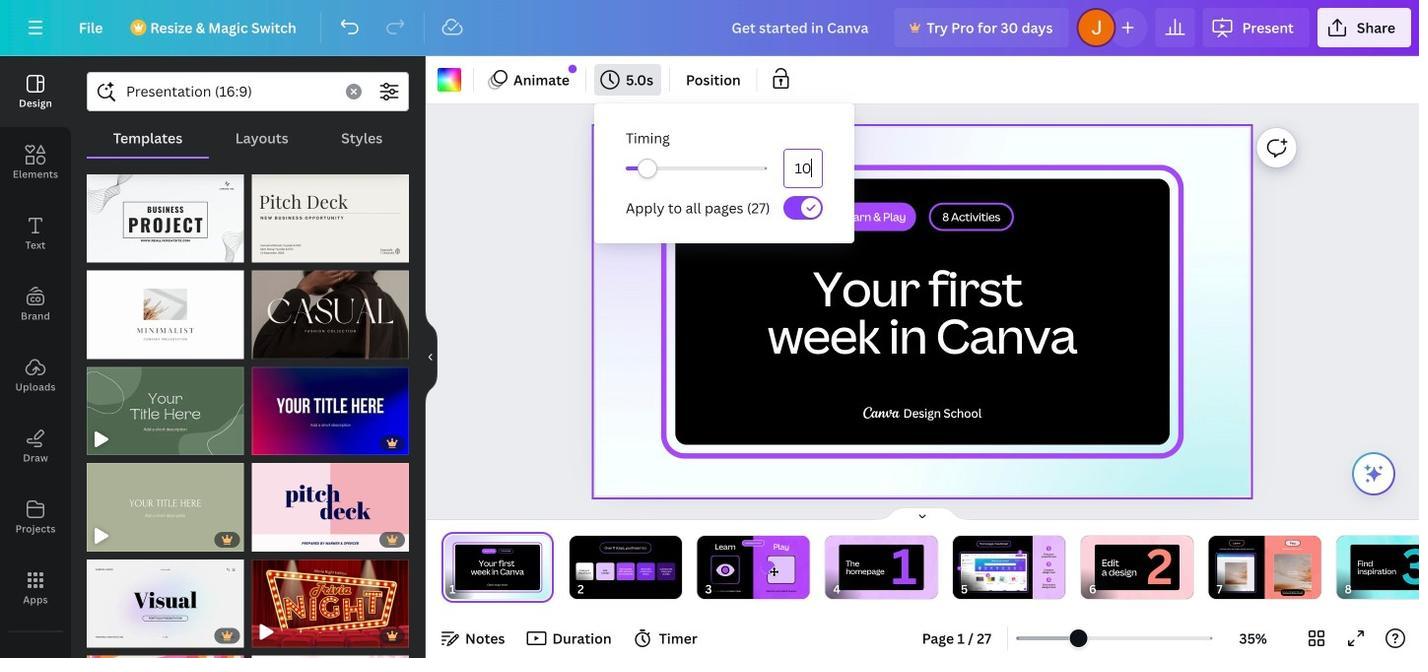Task type: locate. For each thing, give the bounding box(es) containing it.
side panel tab list
[[0, 56, 71, 659]]

grey minimalist business project presentation group
[[87, 163, 244, 263]]

red and yellow retro bold trivia game presentation group
[[252, 548, 409, 648]]

quick actions image
[[1363, 462, 1386, 486]]

pink orange yellow happy hippie word list game presentation party group
[[87, 644, 244, 659]]

pink rose watercolor organic creative project presentation group
[[252, 644, 409, 659]]

Design title text field
[[716, 8, 887, 47]]

green blobs basic simple presentation group
[[87, 355, 244, 456]]

hide pages image
[[876, 507, 970, 523]]

Use 5+ words to describe... search field
[[126, 73, 334, 110]]

blue purple simple gradient presentation group
[[252, 355, 409, 456]]

hide image
[[425, 310, 438, 405]]

cream neutral minimalist new business pitch deck presentation group
[[252, 163, 409, 263]]

-- text field
[[785, 150, 822, 187]]

Zoom button
[[1222, 623, 1286, 655]]

olive and white light simple presentation group
[[87, 452, 244, 552]]



Task type: vqa. For each thing, say whether or not it's contained in the screenshot.
Canva
no



Task type: describe. For each thing, give the bounding box(es) containing it.
main menu bar
[[0, 0, 1420, 56]]

Page title text field
[[464, 580, 472, 599]]

gradient minimal portfolio proposal presentation group
[[87, 548, 244, 648]]

brown minimalist casual fashion collection presentation group
[[252, 259, 409, 359]]

page 1 image
[[442, 536, 554, 599]]

no color image
[[438, 68, 461, 92]]

minimalist beige cream brand proposal presentation group
[[87, 259, 244, 359]]

pink purple business solution pitch deck presentation group
[[252, 452, 409, 552]]



